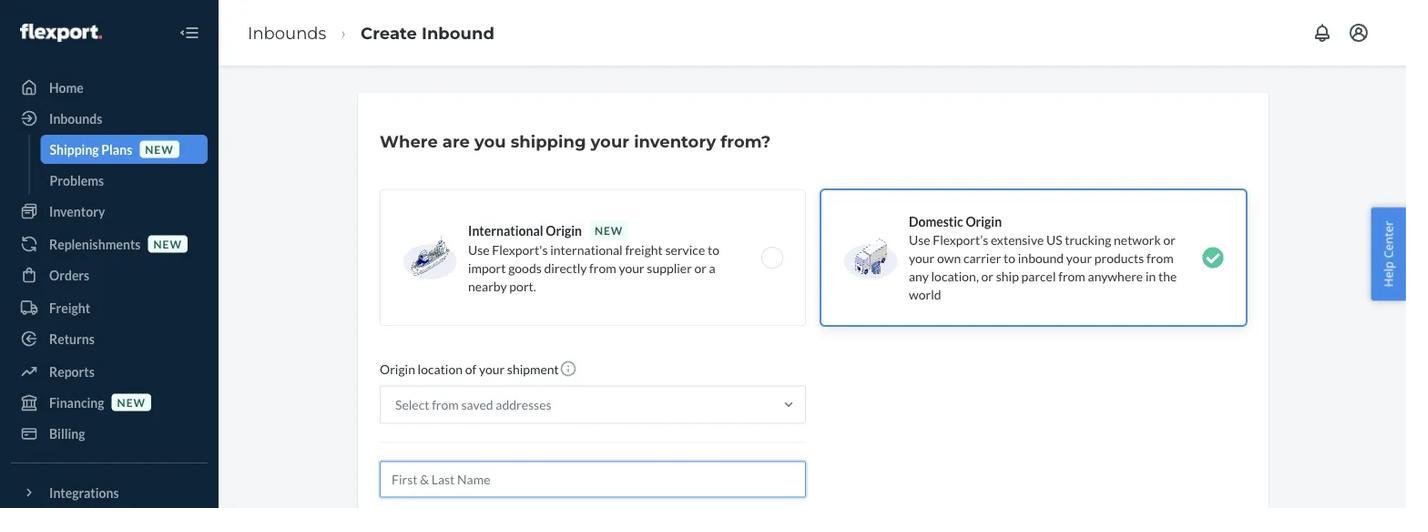 Task type: describe. For each thing, give the bounding box(es) containing it.
where
[[380, 131, 438, 151]]

inbound
[[1018, 250, 1064, 265]]

billing link
[[11, 419, 208, 448]]

origin for domestic
[[966, 214, 1002, 229]]

returns link
[[11, 324, 208, 353]]

close navigation image
[[178, 22, 200, 44]]

directly
[[544, 260, 587, 275]]

shipping
[[511, 131, 586, 151]]

use inside domestic origin use flexport's extensive us trucking network or your own carrier to inbound your products from any location, or ship parcel from anywhere in the world
[[909, 232, 930, 247]]

from right parcel
[[1058, 268, 1085, 284]]

create inbound
[[361, 23, 494, 43]]

parcel
[[1021, 268, 1056, 284]]

from inside use flexport's international freight service to import goods directly from your supplier or a nearby port.
[[589, 260, 616, 275]]

domestic origin use flexport's extensive us trucking network or your own carrier to inbound your products from any location, or ship parcel from anywhere in the world
[[909, 214, 1177, 302]]

saved
[[461, 397, 493, 413]]

international
[[468, 223, 543, 238]]

2 horizontal spatial or
[[1163, 232, 1176, 247]]

network
[[1114, 232, 1161, 247]]

location
[[418, 362, 463, 377]]

returns
[[49, 331, 95, 347]]

addresses
[[496, 397, 551, 413]]

trucking
[[1065, 232, 1111, 247]]

shipment
[[507, 362, 559, 377]]

inventory link
[[11, 197, 208, 226]]

domestic
[[909, 214, 963, 229]]

select from saved addresses
[[395, 397, 551, 413]]

your right "shipping"
[[591, 131, 629, 151]]

own
[[937, 250, 961, 265]]

products
[[1094, 250, 1144, 265]]

extensive
[[991, 232, 1044, 247]]

new for replenishments
[[153, 237, 182, 250]]

center
[[1380, 221, 1396, 258]]

help center button
[[1371, 207, 1406, 301]]

location,
[[931, 268, 979, 284]]

check circle image
[[1202, 247, 1224, 269]]

orders link
[[11, 260, 208, 290]]

shipping
[[50, 142, 99, 157]]

use flexport's international freight service to import goods directly from your supplier or a nearby port.
[[468, 242, 719, 294]]

or inside use flexport's international freight service to import goods directly from your supplier or a nearby port.
[[694, 260, 707, 275]]

freight
[[49, 300, 90, 316]]

inventory
[[49, 204, 105, 219]]

home link
[[11, 73, 208, 102]]

from left saved
[[432, 397, 459, 413]]

new for financing
[[117, 396, 146, 409]]

inbounds link inside breadcrumbs navigation
[[248, 23, 326, 43]]

inbounds inside breadcrumbs navigation
[[248, 23, 326, 43]]

international origin
[[468, 223, 582, 238]]

nearby
[[468, 278, 507, 294]]

reports
[[49, 364, 95, 379]]

help center
[[1380, 221, 1396, 287]]

create
[[361, 23, 417, 43]]

orders
[[49, 267, 89, 283]]

create inbound link
[[361, 23, 494, 43]]

the
[[1158, 268, 1177, 284]]

goods
[[508, 260, 542, 275]]

your inside use flexport's international freight service to import goods directly from your supplier or a nearby port.
[[619, 260, 644, 275]]

from up the
[[1147, 250, 1174, 265]]

reports link
[[11, 357, 208, 386]]

use inside use flexport's international freight service to import goods directly from your supplier or a nearby port.
[[468, 242, 490, 257]]

a
[[709, 260, 716, 275]]

1 vertical spatial inbounds
[[49, 111, 102, 126]]

any
[[909, 268, 929, 284]]

to inside domestic origin use flexport's extensive us trucking network or your own carrier to inbound your products from any location, or ship parcel from anywhere in the world
[[1004, 250, 1016, 265]]



Task type: vqa. For each thing, say whether or not it's contained in the screenshot.
close icon
no



Task type: locate. For each thing, give the bounding box(es) containing it.
open account menu image
[[1348, 22, 1370, 44]]

1 horizontal spatial use
[[909, 232, 930, 247]]

integrations button
[[11, 478, 208, 507]]

port.
[[509, 278, 536, 294]]

your up any
[[909, 250, 935, 265]]

or left "a"
[[694, 260, 707, 275]]

world
[[909, 286, 941, 302]]

breadcrumbs navigation
[[233, 6, 509, 59]]

home
[[49, 80, 84, 95]]

use
[[909, 232, 930, 247], [468, 242, 490, 257]]

0 vertical spatial inbounds
[[248, 23, 326, 43]]

inbounds
[[248, 23, 326, 43], [49, 111, 102, 126]]

origin up select
[[380, 362, 415, 377]]

new
[[145, 142, 174, 156], [595, 224, 623, 237], [153, 237, 182, 250], [117, 396, 146, 409]]

you
[[474, 131, 506, 151]]

new up orders link
[[153, 237, 182, 250]]

carrier
[[963, 250, 1001, 265]]

1 horizontal spatial or
[[981, 268, 994, 284]]

your right of
[[479, 362, 505, 377]]

1 horizontal spatial inbounds
[[248, 23, 326, 43]]

0 horizontal spatial origin
[[380, 362, 415, 377]]

1 vertical spatial inbounds link
[[11, 104, 208, 133]]

from
[[1147, 250, 1174, 265], [589, 260, 616, 275], [1058, 268, 1085, 284], [432, 397, 459, 413]]

new for shipping plans
[[145, 142, 174, 156]]

flexport's
[[492, 242, 548, 257]]

your down the 'trucking'
[[1066, 250, 1092, 265]]

problems link
[[41, 166, 208, 195]]

origin up the flexport's
[[966, 214, 1002, 229]]

in
[[1146, 268, 1156, 284]]

1 horizontal spatial to
[[1004, 250, 1016, 265]]

to
[[708, 242, 719, 257], [1004, 250, 1016, 265]]

0 horizontal spatial or
[[694, 260, 707, 275]]

or
[[1163, 232, 1176, 247], [694, 260, 707, 275], [981, 268, 994, 284]]

us
[[1046, 232, 1062, 247]]

0 horizontal spatial use
[[468, 242, 490, 257]]

0 horizontal spatial inbounds link
[[11, 104, 208, 133]]

replenishments
[[49, 236, 141, 252]]

your
[[591, 131, 629, 151], [909, 250, 935, 265], [1066, 250, 1092, 265], [619, 260, 644, 275], [479, 362, 505, 377]]

problems
[[50, 173, 104, 188]]

service
[[665, 242, 705, 257]]

plans
[[101, 142, 132, 157]]

inbound
[[422, 23, 494, 43]]

to up "a"
[[708, 242, 719, 257]]

supplier
[[647, 260, 692, 275]]

flexport's
[[933, 232, 988, 247]]

origin
[[966, 214, 1002, 229], [546, 223, 582, 238], [380, 362, 415, 377]]

new down reports link
[[117, 396, 146, 409]]

inbounds link
[[248, 23, 326, 43], [11, 104, 208, 133]]

new for international origin
[[595, 224, 623, 237]]

flexport logo image
[[20, 24, 102, 42]]

new up international
[[595, 224, 623, 237]]

select
[[395, 397, 429, 413]]

import
[[468, 260, 506, 275]]

2 horizontal spatial origin
[[966, 214, 1002, 229]]

freight link
[[11, 293, 208, 322]]

0 horizontal spatial to
[[708, 242, 719, 257]]

0 horizontal spatial inbounds
[[49, 111, 102, 126]]

help
[[1380, 261, 1396, 287]]

are
[[442, 131, 470, 151]]

freight
[[625, 242, 663, 257]]

or right network
[[1163, 232, 1176, 247]]

from?
[[721, 131, 771, 151]]

use down domestic
[[909, 232, 930, 247]]

where are you shipping your inventory from?
[[380, 131, 771, 151]]

origin up international
[[546, 223, 582, 238]]

First & Last Name text field
[[380, 461, 806, 498]]

anywhere
[[1088, 268, 1143, 284]]

inventory
[[634, 131, 716, 151]]

billing
[[49, 426, 85, 441]]

1 horizontal spatial inbounds link
[[248, 23, 326, 43]]

shipping plans
[[50, 142, 132, 157]]

new right plans
[[145, 142, 174, 156]]

origin inside domestic origin use flexport's extensive us trucking network or your own carrier to inbound your products from any location, or ship parcel from anywhere in the world
[[966, 214, 1002, 229]]

open notifications image
[[1311, 22, 1333, 44]]

or down the carrier
[[981, 268, 994, 284]]

to inside use flexport's international freight service to import goods directly from your supplier or a nearby port.
[[708, 242, 719, 257]]

origin for international
[[546, 223, 582, 238]]

integrations
[[49, 485, 119, 500]]

your down freight
[[619, 260, 644, 275]]

origin location of your shipment
[[380, 362, 559, 377]]

ship
[[996, 268, 1019, 284]]

international
[[550, 242, 623, 257]]

financing
[[49, 395, 104, 410]]

use up import
[[468, 242, 490, 257]]

0 vertical spatial inbounds link
[[248, 23, 326, 43]]

from down international
[[589, 260, 616, 275]]

1 horizontal spatial origin
[[546, 223, 582, 238]]

to up the ship
[[1004, 250, 1016, 265]]

of
[[465, 362, 476, 377]]



